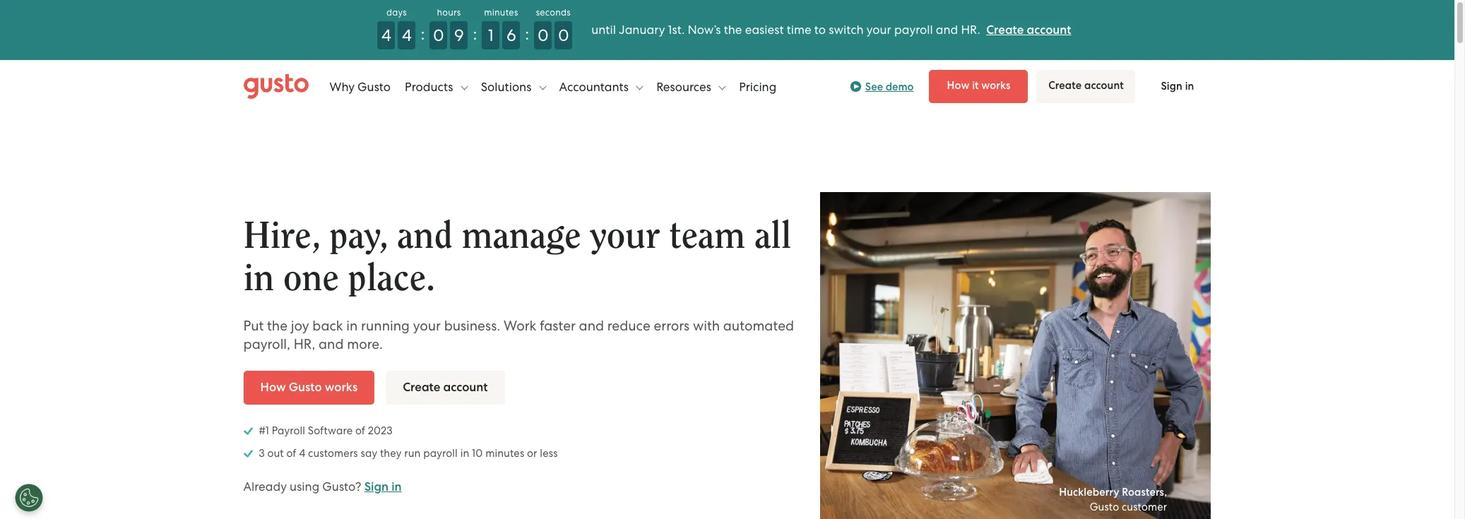Task type: vqa. For each thing, say whether or not it's contained in the screenshot.
Banking
no



Task type: locate. For each thing, give the bounding box(es) containing it.
minutes left the or
[[486, 447, 525, 460]]

and left hr.
[[936, 23, 959, 37]]

the right now's
[[724, 23, 742, 37]]

2 horizontal spatial your
[[867, 23, 892, 37]]

3 0 from the left
[[558, 25, 569, 45]]

2 horizontal spatial account
[[1085, 79, 1124, 92]]

how inside main element
[[947, 79, 970, 92]]

works
[[982, 79, 1011, 92], [325, 380, 358, 395]]

1 horizontal spatial gusto
[[358, 80, 391, 94]]

until
[[592, 23, 616, 37]]

your inside 'put the joy back in running your business. work faster and reduce errors with automated payroll, hr, and more.'
[[413, 318, 441, 334]]

0 horizontal spatial create
[[403, 380, 441, 395]]

accountants
[[559, 80, 632, 94]]

3 : from the left
[[525, 24, 530, 44]]

2 horizontal spatial create
[[1049, 79, 1082, 92]]

2 vertical spatial your
[[413, 318, 441, 334]]

0 horizontal spatial the
[[267, 318, 288, 334]]

1 vertical spatial gusto
[[289, 380, 322, 395]]

online payroll services, hr, and benefits | gusto image
[[243, 74, 308, 99]]

4
[[382, 25, 391, 45], [402, 25, 412, 45], [299, 447, 306, 460]]

1 horizontal spatial of
[[355, 424, 365, 437]]

0 vertical spatial works
[[982, 79, 1011, 92]]

0 vertical spatial how
[[947, 79, 970, 92]]

1 vertical spatial create
[[1049, 79, 1082, 92]]

works inside main element
[[982, 79, 1011, 92]]

0 horizontal spatial 0
[[433, 25, 444, 45]]

roasters,
[[1122, 486, 1168, 499]]

1 horizontal spatial 0
[[538, 25, 549, 45]]

0 horizontal spatial gusto
[[289, 380, 322, 395]]

: for 9
[[473, 24, 477, 44]]

0 vertical spatial gusto
[[358, 80, 391, 94]]

gusto inside main element
[[358, 80, 391, 94]]

2 vertical spatial gusto
[[1090, 501, 1120, 514]]

9
[[454, 25, 464, 45]]

2 : from the left
[[473, 24, 477, 44]]

1 horizontal spatial how
[[947, 79, 970, 92]]

create account link
[[987, 23, 1072, 37], [1037, 70, 1136, 103], [386, 371, 505, 405]]

1 vertical spatial sign
[[364, 480, 389, 494]]

0 vertical spatial create account
[[1049, 79, 1124, 92]]

your inside the until january 1st. now's the easiest time to switch your payroll and hr. create account
[[867, 23, 892, 37]]

0 vertical spatial sign in link
[[1145, 71, 1212, 102]]

running
[[361, 318, 410, 334]]

the
[[724, 23, 742, 37], [267, 318, 288, 334]]

1 horizontal spatial sign in link
[[1145, 71, 1212, 102]]

gusto right why in the left top of the page
[[358, 80, 391, 94]]

sign in
[[1162, 80, 1195, 93]]

faster
[[540, 318, 576, 334]]

works up software
[[325, 380, 358, 395]]

1 vertical spatial how
[[260, 380, 286, 395]]

0 horizontal spatial sign in link
[[364, 480, 402, 494]]

0 horizontal spatial your
[[413, 318, 441, 334]]

team
[[669, 217, 746, 255]]

: left the 9
[[421, 24, 425, 44]]

the up payroll,
[[267, 318, 288, 334]]

gusto
[[358, 80, 391, 94], [289, 380, 322, 395], [1090, 501, 1120, 514]]

gusto image image
[[821, 192, 1212, 519]]

1 horizontal spatial your
[[590, 217, 660, 255]]

your
[[867, 23, 892, 37], [590, 217, 660, 255], [413, 318, 441, 334]]

manage
[[462, 217, 581, 255]]

hours
[[437, 7, 461, 18]]

:
[[421, 24, 425, 44], [473, 24, 477, 44], [525, 24, 530, 44]]

0 horizontal spatial 4
[[299, 447, 306, 460]]

minutes
[[484, 7, 518, 18], [486, 447, 525, 460]]

: right 6
[[525, 24, 530, 44]]

place.
[[348, 260, 435, 297]]

1 vertical spatial of
[[287, 447, 297, 460]]

products button
[[405, 65, 468, 108]]

hire,
[[243, 217, 320, 255]]

1 vertical spatial works
[[325, 380, 358, 395]]

main element
[[243, 65, 1212, 108]]

solutions
[[481, 80, 535, 94]]

1 vertical spatial your
[[590, 217, 660, 255]]

0 vertical spatial create account link
[[987, 23, 1072, 37]]

of left 2023
[[355, 424, 365, 437]]

0 vertical spatial the
[[724, 23, 742, 37]]

0 vertical spatial your
[[867, 23, 892, 37]]

account
[[1027, 23, 1072, 37], [1085, 79, 1124, 92], [443, 380, 488, 395]]

they
[[380, 447, 402, 460]]

create
[[987, 23, 1024, 37], [1049, 79, 1082, 92], [403, 380, 441, 395]]

0
[[433, 25, 444, 45], [538, 25, 549, 45], [558, 25, 569, 45]]

1 0 from the left
[[433, 25, 444, 45]]

0 vertical spatial minutes
[[484, 7, 518, 18]]

create account
[[1049, 79, 1124, 92], [403, 380, 488, 395]]

1 horizontal spatial :
[[473, 24, 477, 44]]

1 vertical spatial create account
[[403, 380, 488, 395]]

create account inside main element
[[1049, 79, 1124, 92]]

1 vertical spatial account
[[1085, 79, 1124, 92]]

2 horizontal spatial gusto
[[1090, 501, 1120, 514]]

1 horizontal spatial the
[[724, 23, 742, 37]]

and
[[936, 23, 959, 37], [397, 217, 453, 255], [579, 318, 604, 334], [319, 336, 344, 352]]

1 horizontal spatial account
[[1027, 23, 1072, 37]]

see
[[866, 80, 884, 93]]

works right it
[[982, 79, 1011, 92]]

1 horizontal spatial works
[[982, 79, 1011, 92]]

payroll right run
[[424, 447, 458, 460]]

account inside main element
[[1085, 79, 1124, 92]]

0 vertical spatial create
[[987, 23, 1024, 37]]

0 horizontal spatial :
[[421, 24, 425, 44]]

payroll left hr.
[[895, 23, 933, 37]]

of right 'out'
[[287, 447, 297, 460]]

and right faster
[[579, 318, 604, 334]]

all
[[755, 217, 792, 255]]

0 for 0
[[538, 25, 549, 45]]

payroll
[[895, 23, 933, 37], [424, 447, 458, 460]]

: left 1 at the top left
[[473, 24, 477, 44]]

2 0 from the left
[[538, 25, 549, 45]]

gusto down hr,
[[289, 380, 322, 395]]

payroll,
[[243, 336, 290, 352]]

2 horizontal spatial 0
[[558, 25, 569, 45]]

run
[[404, 447, 421, 460]]

huckleberry roasters, gusto customer
[[1060, 486, 1168, 514]]

how left it
[[947, 79, 970, 92]]

see demo
[[866, 80, 914, 93]]

1 horizontal spatial create account
[[1049, 79, 1124, 92]]

: for 6
[[525, 24, 530, 44]]

resources button
[[657, 65, 726, 108]]

#1
[[259, 424, 269, 437]]

gusto down huckleberry at the right bottom of page
[[1090, 501, 1120, 514]]

0 vertical spatial sign
[[1162, 80, 1183, 93]]

1 vertical spatial the
[[267, 318, 288, 334]]

2 horizontal spatial :
[[525, 24, 530, 44]]

0 vertical spatial payroll
[[895, 23, 933, 37]]

6
[[507, 25, 516, 45]]

2 horizontal spatial 4
[[402, 25, 412, 45]]

1 : from the left
[[421, 24, 425, 44]]

and inside hire, pay, and manage your team all in one place.
[[397, 217, 453, 255]]

or
[[527, 447, 538, 460]]

sign in link
[[1145, 71, 1212, 102], [364, 480, 402, 494]]

minutes up 1 at the top left
[[484, 7, 518, 18]]

software
[[308, 424, 353, 437]]

2 vertical spatial create account link
[[386, 371, 505, 405]]

sign
[[1162, 80, 1183, 93], [364, 480, 389, 494]]

1 horizontal spatial sign
[[1162, 80, 1183, 93]]

0 horizontal spatial payroll
[[424, 447, 458, 460]]

customers
[[308, 447, 358, 460]]

back
[[313, 318, 343, 334]]

pricing link
[[739, 65, 777, 108]]

already using gusto? sign in
[[243, 480, 402, 494]]

3
[[259, 447, 265, 460]]

how gusto works link
[[243, 371, 375, 405]]

1 horizontal spatial payroll
[[895, 23, 933, 37]]

in
[[1186, 80, 1195, 93], [243, 260, 274, 297], [347, 318, 358, 334], [461, 447, 470, 460], [392, 480, 402, 494]]

3 out of 4 customers say they run payroll in 10 minutes or less
[[256, 447, 558, 460]]

0 horizontal spatial how
[[260, 380, 286, 395]]

0 horizontal spatial create account
[[403, 380, 488, 395]]

business.
[[444, 318, 501, 334]]

1 horizontal spatial 4
[[382, 25, 391, 45]]

of
[[355, 424, 365, 437], [287, 447, 297, 460]]

and up place. on the left
[[397, 217, 453, 255]]

0 horizontal spatial works
[[325, 380, 358, 395]]

0 horizontal spatial account
[[443, 380, 488, 395]]

#1 payroll software of 2023
[[256, 424, 393, 437]]

how down payroll,
[[260, 380, 286, 395]]

how
[[947, 79, 970, 92], [260, 380, 286, 395]]

errors
[[654, 318, 690, 334]]



Task type: describe. For each thing, give the bounding box(es) containing it.
in inside hire, pay, and manage your team all in one place.
[[243, 260, 274, 297]]

2 vertical spatial account
[[443, 380, 488, 395]]

how it works
[[947, 79, 1011, 92]]

customer
[[1122, 501, 1168, 514]]

why
[[330, 80, 355, 94]]

works for how it works
[[982, 79, 1011, 92]]

see demo link
[[850, 78, 914, 95]]

how gusto works
[[260, 380, 358, 395]]

january
[[619, 23, 665, 37]]

pay,
[[330, 217, 388, 255]]

and inside the until january 1st. now's the easiest time to switch your payroll and hr. create account
[[936, 23, 959, 37]]

works for how gusto works
[[325, 380, 358, 395]]

1
[[488, 25, 494, 45]]

your inside hire, pay, and manage your team all in one place.
[[590, 217, 660, 255]]

put
[[243, 318, 264, 334]]

gusto?
[[323, 480, 362, 494]]

gusto inside huckleberry roasters, gusto customer
[[1090, 501, 1120, 514]]

solutions button
[[481, 65, 546, 108]]

one
[[283, 260, 339, 297]]

how for how it works
[[947, 79, 970, 92]]

2023
[[368, 424, 393, 437]]

in inside 'put the joy back in running your business. work faster and reduce errors with automated payroll, hr, and more.'
[[347, 318, 358, 334]]

gusto for how
[[289, 380, 322, 395]]

easiest
[[745, 23, 784, 37]]

1st.
[[668, 23, 685, 37]]

the inside 'put the joy back in running your business. work faster and reduce errors with automated payroll, hr, and more.'
[[267, 318, 288, 334]]

0 for 9
[[433, 25, 444, 45]]

the inside the until january 1st. now's the easiest time to switch your payroll and hr. create account
[[724, 23, 742, 37]]

less
[[540, 447, 558, 460]]

0 horizontal spatial of
[[287, 447, 297, 460]]

work
[[504, 318, 537, 334]]

with
[[693, 318, 720, 334]]

payroll
[[272, 424, 305, 437]]

already
[[243, 480, 287, 494]]

1 vertical spatial payroll
[[424, 447, 458, 460]]

how it works link
[[930, 70, 1029, 103]]

2 vertical spatial create
[[403, 380, 441, 395]]

1 vertical spatial sign in link
[[364, 480, 402, 494]]

to
[[815, 23, 826, 37]]

demo
[[886, 80, 914, 93]]

say
[[361, 447, 378, 460]]

it
[[973, 79, 979, 92]]

sign inside main element
[[1162, 80, 1183, 93]]

automated
[[724, 318, 794, 334]]

joy
[[291, 318, 309, 334]]

create inside main element
[[1049, 79, 1082, 92]]

: for 4
[[421, 24, 425, 44]]

pricing
[[739, 80, 777, 94]]

and down back
[[319, 336, 344, 352]]

sign in link inside main element
[[1145, 71, 1212, 102]]

accountants button
[[559, 65, 644, 108]]

0 vertical spatial account
[[1027, 23, 1072, 37]]

using
[[290, 480, 320, 494]]

reduce
[[608, 318, 651, 334]]

tiny image
[[854, 84, 859, 89]]

switch
[[829, 23, 864, 37]]

seconds
[[536, 7, 571, 18]]

1 vertical spatial create account link
[[1037, 70, 1136, 103]]

resources
[[657, 80, 715, 94]]

time
[[787, 23, 812, 37]]

why gusto
[[330, 80, 391, 94]]

hire, pay, and manage your team all in one place.
[[243, 217, 792, 297]]

out
[[267, 447, 284, 460]]

hr,
[[294, 336, 315, 352]]

why gusto link
[[330, 65, 391, 108]]

more.
[[347, 336, 383, 352]]

hr.
[[962, 23, 981, 37]]

put the joy back in running your business. work faster and reduce errors with automated payroll, hr, and more.
[[243, 318, 794, 352]]

1 vertical spatial minutes
[[486, 447, 525, 460]]

products
[[405, 80, 456, 94]]

10
[[472, 447, 483, 460]]

how for how gusto works
[[260, 380, 286, 395]]

0 vertical spatial of
[[355, 424, 365, 437]]

1 horizontal spatial create
[[987, 23, 1024, 37]]

payroll inside the until january 1st. now's the easiest time to switch your payroll and hr. create account
[[895, 23, 933, 37]]

days
[[387, 7, 407, 18]]

0 horizontal spatial sign
[[364, 480, 389, 494]]

gusto for why
[[358, 80, 391, 94]]

until january 1st. now's the easiest time to switch your payroll and hr. create account
[[592, 23, 1072, 37]]

huckleberry
[[1060, 486, 1120, 499]]

now's
[[688, 23, 721, 37]]



